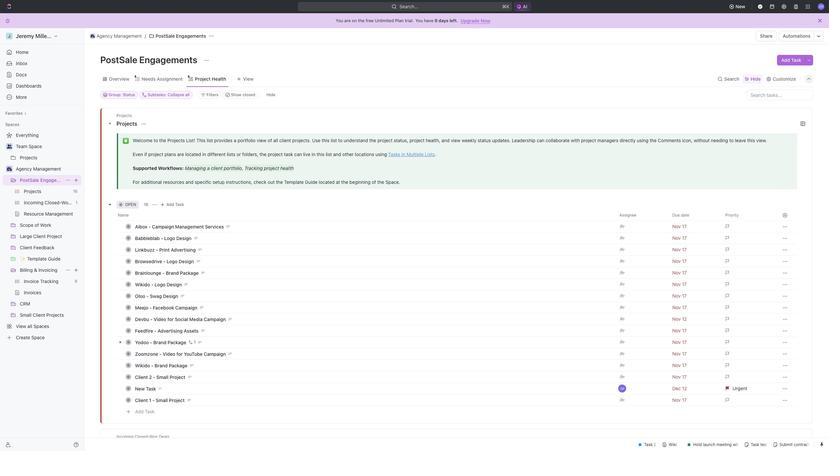 Task type: locate. For each thing, give the bounding box(es) containing it.
0 horizontal spatial hide
[[267, 92, 276, 97]]

- down new task in the left of the page
[[153, 398, 155, 404]]

1 down new task in the left of the page
[[149, 398, 151, 404]]

- for zoomzone - video for youtube campaign
[[159, 352, 162, 357]]

campaign right youtube
[[204, 352, 226, 357]]

space down everything link
[[29, 144, 42, 149]]

1 horizontal spatial new
[[736, 4, 746, 9]]

small client projects link
[[20, 310, 80, 321]]

2 vertical spatial add task
[[135, 409, 155, 415]]

1 horizontal spatial you
[[416, 18, 423, 23]]

2 vertical spatial postsale
[[20, 178, 39, 183]]

design up brainlounge - brand package
[[179, 259, 194, 265]]

1 horizontal spatial agency management link
[[88, 32, 144, 40]]

hide right search
[[751, 76, 762, 82]]

priority
[[726, 213, 740, 218]]

large client project link
[[20, 232, 80, 242]]

add task
[[782, 57, 802, 63], [167, 202, 184, 207], [135, 409, 155, 415]]

user group image
[[7, 145, 12, 149]]

add task down the client 1 - small project
[[135, 409, 155, 415]]

0 horizontal spatial 16
[[73, 189, 78, 194]]

won inside tree
[[61, 200, 71, 206]]

projects down group: status
[[117, 113, 132, 118]]

project down wikido - brand package
[[170, 375, 185, 381]]

0 vertical spatial new
[[736, 4, 746, 9]]

2 vertical spatial add task button
[[132, 409, 157, 416]]

0 vertical spatial add task
[[782, 57, 802, 63]]

logo up oloo - swag design
[[155, 282, 166, 288]]

space for create space
[[31, 335, 45, 341]]

client down the large
[[20, 245, 32, 251]]

more
[[16, 94, 27, 100]]

hide button
[[264, 91, 278, 99]]

logo inside "link"
[[167, 259, 178, 265]]

package
[[180, 271, 199, 276], [168, 340, 186, 346], [169, 363, 188, 369]]

1 horizontal spatial incoming closed-won deals
[[117, 435, 169, 440]]

0 horizontal spatial agency management link
[[16, 164, 80, 175]]

for left youtube
[[177, 352, 183, 357]]

assignee
[[620, 213, 637, 218]]

brand down browsedrive - logo design
[[166, 271, 179, 276]]

wikido
[[135, 282, 150, 288], [135, 363, 150, 369]]

1 vertical spatial incoming
[[117, 435, 134, 440]]

agency management left "/" on the left
[[97, 33, 142, 39]]

business time image
[[91, 34, 95, 38]]

needs
[[142, 76, 156, 82]]

agency management down team space link
[[16, 166, 61, 172]]

priority button
[[722, 210, 775, 221]]

project down 'scope of work' "link"
[[47, 234, 62, 240]]

client left '2'
[[135, 375, 148, 381]]

needs assignment link
[[140, 74, 183, 84]]

✨
[[20, 256, 26, 262]]

add task up "customize"
[[782, 57, 802, 63]]

add up "customize"
[[782, 57, 791, 63]]

won
[[61, 200, 71, 206], [150, 435, 158, 440]]

1 horizontal spatial all
[[185, 92, 190, 97]]

client for client feedback
[[20, 245, 32, 251]]

design down brainlounge - brand package
[[167, 282, 182, 288]]

2 vertical spatial logo
[[155, 282, 166, 288]]

0 vertical spatial agency
[[97, 33, 113, 39]]

projects down the status
[[117, 121, 139, 127]]

add down the client 1 - small project
[[135, 409, 144, 415]]

client inside "link"
[[20, 245, 32, 251]]

1 horizontal spatial postsale engagements link
[[148, 32, 208, 40]]

for for youtube
[[177, 352, 183, 357]]

oloo - swag design link
[[134, 292, 615, 301]]

engagements inside sidebar 'navigation'
[[40, 178, 70, 183]]

wikido up oloo
[[135, 282, 150, 288]]

babbleblab
[[135, 236, 160, 241]]

are
[[345, 18, 351, 23]]

1 vertical spatial small
[[157, 375, 169, 381]]

video up wikido - brand package
[[163, 352, 175, 357]]

collapse
[[168, 92, 184, 97]]

- inside "link"
[[163, 259, 166, 265]]

aibox
[[135, 224, 147, 230]]

design down aibox - campaign management services
[[177, 236, 192, 241]]

16 up incoming closed-won deals link
[[73, 189, 78, 194]]

&
[[34, 268, 37, 273]]

tree containing everything
[[3, 130, 84, 344]]

date
[[682, 213, 690, 218]]

add task button
[[778, 55, 806, 66], [159, 201, 187, 209], [132, 409, 157, 416]]

1 horizontal spatial view
[[243, 76, 254, 82]]

devbu
[[135, 317, 149, 323]]

0 vertical spatial jm button
[[817, 1, 827, 12]]

design up meejo - facebook campaign
[[163, 294, 178, 299]]

0 horizontal spatial agency
[[16, 166, 32, 172]]

postsale engagements link right "/" on the left
[[148, 32, 208, 40]]

client
[[33, 234, 46, 240], [20, 245, 32, 251], [33, 313, 45, 318], [135, 375, 148, 381], [135, 398, 148, 404]]

1
[[76, 200, 78, 205], [194, 340, 196, 345], [149, 398, 151, 404]]

add task button up "customize"
[[778, 55, 806, 66]]

management down incoming closed-won deals link
[[45, 211, 73, 217]]

projects link up incoming closed-won deals link
[[24, 187, 70, 197]]

new for new
[[736, 4, 746, 9]]

0 vertical spatial won
[[61, 200, 71, 206]]

wikido for wikido - logo design
[[135, 282, 150, 288]]

spaces down favorites
[[5, 122, 19, 127]]

assignee button
[[616, 210, 669, 221]]

1 vertical spatial logo
[[167, 259, 178, 265]]

view inside button
[[243, 76, 254, 82]]

package down browsedrive - logo design
[[180, 271, 199, 276]]

- up print
[[161, 236, 163, 241]]

small down wikido - brand package
[[157, 375, 169, 381]]

projects down crm link
[[46, 313, 64, 318]]

projects link down team space link
[[20, 153, 80, 163]]

package for yodoo - brand package
[[168, 340, 186, 346]]

design inside babbleblab - logo design link
[[177, 236, 192, 241]]

0 horizontal spatial all
[[27, 324, 32, 330]]

1 vertical spatial brand
[[154, 340, 167, 346]]

have
[[424, 18, 434, 23]]

postsale inside sidebar 'navigation'
[[20, 178, 39, 183]]

management
[[114, 33, 142, 39], [33, 166, 61, 172], [45, 211, 73, 217], [175, 224, 204, 230]]

2 vertical spatial postsale engagements
[[20, 178, 70, 183]]

postsale engagements inside sidebar 'navigation'
[[20, 178, 70, 183]]

management down team space link
[[33, 166, 61, 172]]

1 vertical spatial video
[[163, 352, 175, 357]]

1 vertical spatial hide
[[267, 92, 276, 97]]

- down print
[[163, 259, 166, 265]]

babbleblab - logo design link
[[134, 234, 615, 243]]

- right the 'feedfire'
[[154, 329, 157, 334]]

spaces
[[5, 122, 19, 127], [33, 324, 49, 330]]

client up view all spaces link
[[33, 313, 45, 318]]

-
[[149, 224, 151, 230], [161, 236, 163, 241], [156, 247, 158, 253], [163, 259, 166, 265], [163, 271, 165, 276], [151, 282, 154, 288], [147, 294, 149, 299], [150, 305, 152, 311], [150, 317, 153, 323], [154, 329, 157, 334], [150, 340, 152, 346], [159, 352, 162, 357], [151, 363, 154, 369], [153, 375, 155, 381], [153, 398, 155, 404]]

1 vertical spatial add task
[[167, 202, 184, 207]]

small for client 1 - small project
[[156, 398, 168, 404]]

task up "customize"
[[792, 57, 802, 63]]

0 vertical spatial incoming closed-won deals
[[24, 200, 84, 206]]

brand for wikido
[[155, 363, 168, 369]]

package up zoomzone - video for youtube campaign
[[168, 340, 186, 346]]

1 vertical spatial new
[[135, 386, 145, 392]]

postsale
[[156, 33, 175, 39], [100, 54, 137, 65], [20, 178, 39, 183]]

agency right business time icon at the left
[[16, 166, 32, 172]]

browsedrive
[[135, 259, 162, 265]]

2 horizontal spatial add task button
[[778, 55, 806, 66]]

logo up the linkbuzz - print advertising
[[164, 236, 175, 241]]

1 vertical spatial package
[[168, 340, 186, 346]]

design inside oloo - swag design link
[[163, 294, 178, 299]]

0 vertical spatial package
[[180, 271, 199, 276]]

0 vertical spatial advertising
[[171, 247, 196, 253]]

all up create space
[[27, 324, 32, 330]]

1 up youtube
[[194, 340, 196, 345]]

0 horizontal spatial postsale engagements link
[[20, 175, 70, 186]]

1 horizontal spatial closed-
[[135, 435, 150, 440]]

0 horizontal spatial for
[[168, 317, 174, 323]]

2 horizontal spatial add
[[782, 57, 791, 63]]

projects up resource on the left top
[[24, 189, 41, 194]]

- for wikido - logo design
[[151, 282, 154, 288]]

design inside wikido - logo design link
[[167, 282, 182, 288]]

0 horizontal spatial add
[[135, 409, 144, 415]]

meejo
[[135, 305, 148, 311]]

add task button up aibox - campaign management services
[[159, 201, 187, 209]]

0 horizontal spatial view
[[16, 324, 26, 330]]

incoming inside sidebar 'navigation'
[[24, 200, 43, 206]]

automations
[[784, 33, 811, 39]]

design
[[177, 236, 192, 241], [179, 259, 194, 265], [167, 282, 182, 288], [163, 294, 178, 299]]

✨ template guide
[[20, 256, 61, 262]]

you left have
[[416, 18, 423, 23]]

view inside sidebar 'navigation'
[[16, 324, 26, 330]]

- right oloo
[[147, 294, 149, 299]]

logo up brainlounge - brand package
[[167, 259, 178, 265]]

0 vertical spatial closed-
[[45, 200, 61, 206]]

all right collapse at the left of the page
[[185, 92, 190, 97]]

advertising right print
[[171, 247, 196, 253]]

tree
[[3, 130, 84, 344]]

video for zoomzone
[[163, 352, 175, 357]]

small
[[20, 313, 32, 318], [157, 375, 169, 381], [156, 398, 168, 404]]

brand for brainlounge
[[166, 271, 179, 276]]

- down browsedrive - logo design
[[163, 271, 165, 276]]

0 horizontal spatial closed-
[[45, 200, 61, 206]]

1 vertical spatial agency
[[16, 166, 32, 172]]

you left are
[[336, 18, 344, 23]]

home
[[16, 49, 29, 55]]

0 vertical spatial hide
[[751, 76, 762, 82]]

design inside browsedrive - logo design "link"
[[179, 259, 194, 265]]

new inside 'button'
[[736, 4, 746, 9]]

facebook
[[153, 305, 174, 311]]

1 horizontal spatial jm
[[820, 4, 824, 8]]

1 vertical spatial add
[[167, 202, 174, 207]]

small down crm
[[20, 313, 32, 318]]

2 vertical spatial small
[[156, 398, 168, 404]]

business time image
[[7, 167, 12, 171]]

1 horizontal spatial 1
[[149, 398, 151, 404]]

- right devbu
[[150, 317, 153, 323]]

billing & invoicing
[[20, 268, 58, 273]]

agency right business time image
[[97, 33, 113, 39]]

create space
[[16, 335, 45, 341]]

open
[[125, 202, 136, 207]]

client feedback link
[[20, 243, 80, 253]]

1 vertical spatial agency management link
[[16, 164, 80, 175]]

small down new task in the left of the page
[[156, 398, 168, 404]]

billing & invoicing link
[[20, 265, 63, 276]]

agency management link left "/" on the left
[[88, 32, 144, 40]]

0 vertical spatial 16
[[73, 189, 78, 194]]

2 horizontal spatial 1
[[194, 340, 196, 345]]

- down the yodoo - brand package
[[159, 352, 162, 357]]

media
[[189, 317, 203, 323]]

1 wikido from the top
[[135, 282, 150, 288]]

filters
[[207, 92, 219, 97]]

1 horizontal spatial won
[[150, 435, 158, 440]]

- for feedfire - advertising assets
[[154, 329, 157, 334]]

view up closed
[[243, 76, 254, 82]]

1 horizontal spatial postsale
[[100, 54, 137, 65]]

needs assignment
[[142, 76, 183, 82]]

0 vertical spatial postsale
[[156, 33, 175, 39]]

for left social
[[168, 317, 174, 323]]

0 horizontal spatial incoming
[[24, 200, 43, 206]]

0 vertical spatial projects link
[[20, 153, 80, 163]]

project down client 2 - small project
[[169, 398, 185, 404]]

client feedback
[[20, 245, 54, 251]]

logo for babbleblab
[[164, 236, 175, 241]]

1 vertical spatial for
[[177, 352, 183, 357]]

client down new task in the left of the page
[[135, 398, 148, 404]]

package down zoomzone - video for youtube campaign
[[169, 363, 188, 369]]

add task up aibox - campaign management services
[[167, 202, 184, 207]]

1 vertical spatial 1
[[194, 340, 196, 345]]

project
[[195, 76, 211, 82], [47, 234, 62, 240], [170, 375, 185, 381], [169, 398, 185, 404]]

2 vertical spatial brand
[[155, 363, 168, 369]]

hide right closed
[[267, 92, 276, 97]]

1 up "resource management" link
[[76, 200, 78, 205]]

space
[[29, 144, 42, 149], [31, 335, 45, 341]]

1 horizontal spatial deals
[[159, 435, 169, 440]]

1 inside button
[[194, 340, 196, 345]]

small inside client 1 - small project link
[[156, 398, 168, 404]]

0 vertical spatial view
[[243, 76, 254, 82]]

1 vertical spatial add task button
[[159, 201, 187, 209]]

package for wikido - brand package
[[169, 363, 188, 369]]

1 inside sidebar 'navigation'
[[76, 200, 78, 205]]

- right aibox
[[149, 224, 151, 230]]

2 horizontal spatial postsale
[[156, 33, 175, 39]]

linkbuzz
[[135, 247, 155, 253]]

- up '2'
[[151, 363, 154, 369]]

1 horizontal spatial jm button
[[817, 1, 827, 12]]

incoming
[[24, 200, 43, 206], [117, 435, 134, 440]]

1 vertical spatial agency management
[[16, 166, 61, 172]]

2 vertical spatial add
[[135, 409, 144, 415]]

1 you from the left
[[336, 18, 344, 23]]

1 horizontal spatial agency management
[[97, 33, 142, 39]]

postsale engagements link up incoming closed-won deals link
[[20, 175, 70, 186]]

invoices link
[[24, 288, 80, 299]]

client for client 2 - small project
[[135, 375, 148, 381]]

agency management link down team space link
[[16, 164, 80, 175]]

view up create
[[16, 324, 26, 330]]

customize button
[[765, 74, 799, 84]]

0 horizontal spatial jm
[[620, 387, 625, 391]]

1 horizontal spatial add task button
[[159, 201, 187, 209]]

advertising up the yodoo - brand package
[[158, 329, 183, 334]]

0 vertical spatial spaces
[[5, 122, 19, 127]]

0 vertical spatial video
[[154, 317, 166, 323]]

- right "meejo"
[[150, 305, 152, 311]]

small inside client 2 - small project link
[[157, 375, 169, 381]]

management left services
[[175, 224, 204, 230]]

0 horizontal spatial postsale
[[20, 178, 39, 183]]

add task button down the client 1 - small project
[[132, 409, 157, 416]]

1 vertical spatial won
[[150, 435, 158, 440]]

view
[[243, 76, 254, 82], [16, 324, 26, 330]]

0 vertical spatial logo
[[164, 236, 175, 241]]

video
[[154, 317, 166, 323], [163, 352, 175, 357]]

favorites button
[[3, 110, 29, 118]]

design for oloo - swag design
[[163, 294, 178, 299]]

brand up client 2 - small project
[[155, 363, 168, 369]]

jm
[[820, 4, 824, 8], [620, 387, 625, 391]]

oloo - swag design
[[135, 294, 178, 299]]

dashboards
[[16, 83, 42, 89]]

- up swag
[[151, 282, 154, 288]]

- for brainlounge - brand package
[[163, 271, 165, 276]]

subtasks: collapse all
[[148, 92, 190, 97]]

1 horizontal spatial hide
[[751, 76, 762, 82]]

view for view all spaces
[[16, 324, 26, 330]]

billing
[[20, 268, 33, 273]]

2 wikido from the top
[[135, 363, 150, 369]]

spaces down small client projects on the left bottom of page
[[33, 324, 49, 330]]

add up aibox - campaign management services
[[167, 202, 174, 207]]

video inside devbu - video for social media campaign link
[[154, 317, 166, 323]]

wikido down zoomzone
[[135, 363, 150, 369]]

aibox - campaign management services
[[135, 224, 224, 230]]

2 you from the left
[[416, 18, 423, 23]]

docs
[[16, 72, 27, 78]]

logo
[[164, 236, 175, 241], [167, 259, 178, 265], [155, 282, 166, 288]]

- for wikido - brand package
[[151, 363, 154, 369]]

2 vertical spatial package
[[169, 363, 188, 369]]

- left print
[[156, 247, 158, 253]]

swag
[[150, 294, 162, 299]]

left.
[[450, 18, 458, 23]]

1 vertical spatial 16
[[144, 202, 148, 207]]

task
[[792, 57, 802, 63], [175, 202, 184, 207], [146, 386, 156, 392], [145, 409, 155, 415]]

- right yodoo
[[150, 340, 152, 346]]

incoming closed-won deals
[[24, 200, 84, 206], [117, 435, 169, 440]]

0 horizontal spatial deals
[[72, 200, 84, 206]]

video inside zoomzone - video for youtube campaign link
[[163, 352, 175, 357]]

task down '2'
[[146, 386, 156, 392]]

incoming closed-won deals inside tree
[[24, 200, 84, 206]]

0 vertical spatial incoming
[[24, 200, 43, 206]]

view all spaces link
[[3, 322, 80, 332]]

zoomzone - video for youtube campaign
[[135, 352, 226, 357]]

2 vertical spatial engagements
[[40, 178, 70, 183]]

project inside tree
[[47, 234, 62, 240]]

brand down feedfire - advertising assets on the left bottom
[[154, 340, 167, 346]]

space down view all spaces link
[[31, 335, 45, 341]]

client 2 - small project
[[135, 375, 185, 381]]

docs link
[[3, 70, 82, 80]]

0 vertical spatial for
[[168, 317, 174, 323]]

0 vertical spatial 1
[[76, 200, 78, 205]]

16 right open
[[144, 202, 148, 207]]

video down facebook at bottom left
[[154, 317, 166, 323]]



Task type: describe. For each thing, give the bounding box(es) containing it.
0 vertical spatial jm
[[820, 4, 824, 8]]

brand for yodoo
[[154, 340, 167, 346]]

video for devbu
[[154, 317, 166, 323]]

more button
[[3, 92, 82, 103]]

0 vertical spatial add
[[782, 57, 791, 63]]

- for oloo - swag design
[[147, 294, 149, 299]]

hide inside button
[[267, 92, 276, 97]]

feedfire - advertising assets
[[135, 329, 199, 334]]

incoming closed-won deals link
[[24, 198, 84, 208]]

wikido - logo design link
[[134, 280, 615, 290]]

client up client feedback
[[33, 234, 46, 240]]

0 vertical spatial postsale engagements link
[[148, 32, 208, 40]]

- for meejo - facebook campaign
[[150, 305, 152, 311]]

design for babbleblab - logo design
[[177, 236, 192, 241]]

feedfire
[[135, 329, 153, 334]]

1 vertical spatial engagements
[[139, 54, 198, 65]]

1 horizontal spatial agency
[[97, 33, 113, 39]]

sidebar navigation
[[0, 28, 86, 452]]

team
[[16, 144, 27, 149]]

invoice tracking
[[24, 279, 58, 285]]

projects down team space
[[20, 155, 37, 161]]

brainlounge - brand package
[[135, 271, 199, 276]]

- for aibox - campaign management services
[[149, 224, 151, 230]]

deals inside tree
[[72, 200, 84, 206]]

wikido - logo design
[[135, 282, 182, 288]]

search button
[[716, 74, 742, 84]]

management left "/" on the left
[[114, 33, 142, 39]]

1 vertical spatial jm
[[620, 387, 625, 391]]

0 horizontal spatial add task button
[[132, 409, 157, 416]]

show closed
[[231, 92, 256, 97]]

print
[[159, 247, 170, 253]]

dashboards link
[[3, 81, 82, 91]]

/
[[145, 33, 146, 39]]

miller's
[[35, 33, 53, 39]]

16 inside sidebar 'navigation'
[[73, 189, 78, 194]]

customize
[[774, 76, 797, 82]]

6
[[75, 279, 78, 284]]

logo for browsedrive
[[167, 259, 178, 265]]

campaign right media
[[204, 317, 226, 323]]

j
[[8, 34, 10, 39]]

- for browsedrive - logo design
[[163, 259, 166, 265]]

1 vertical spatial projects link
[[24, 187, 70, 197]]

small for client 2 - small project
[[157, 375, 169, 381]]

overview link
[[108, 74, 129, 84]]

task up aibox - campaign management services
[[175, 202, 184, 207]]

0 horizontal spatial spaces
[[5, 122, 19, 127]]

0 vertical spatial agency management link
[[88, 32, 144, 40]]

logo for wikido
[[155, 282, 166, 288]]

2 vertical spatial 1
[[149, 398, 151, 404]]

browsedrive - logo design link
[[134, 257, 615, 267]]

- for yodoo - brand package
[[150, 340, 152, 346]]

group: status
[[109, 92, 135, 97]]

jeremy
[[16, 33, 34, 39]]

urgent button
[[722, 383, 775, 395]]

now
[[481, 18, 491, 23]]

view button
[[235, 74, 256, 84]]

closed- inside sidebar 'navigation'
[[45, 200, 61, 206]]

guide
[[48, 256, 61, 262]]

- for linkbuzz - print advertising
[[156, 247, 158, 253]]

linkbuzz - print advertising
[[135, 247, 196, 253]]

due date
[[673, 213, 690, 218]]

design for wikido - logo design
[[167, 282, 182, 288]]

free
[[366, 18, 374, 23]]

inbox link
[[3, 58, 82, 69]]

1 vertical spatial postsale engagements link
[[20, 175, 70, 186]]

favorites
[[5, 111, 23, 116]]

9
[[435, 18, 438, 23]]

babbleblab - logo design
[[135, 236, 192, 241]]

brainlounge
[[135, 271, 161, 276]]

design for browsedrive - logo design
[[179, 259, 194, 265]]

package for brainlounge - brand package
[[180, 271, 199, 276]]

campaign up "babbleblab - logo design"
[[152, 224, 174, 230]]

1 vertical spatial closed-
[[135, 435, 150, 440]]

1 vertical spatial incoming closed-won deals
[[117, 435, 169, 440]]

scope of work link
[[20, 220, 80, 231]]

hide inside dropdown button
[[751, 76, 762, 82]]

agency inside sidebar 'navigation'
[[16, 166, 32, 172]]

invoice
[[24, 279, 39, 285]]

yodoo
[[135, 340, 149, 346]]

- right '2'
[[153, 375, 155, 381]]

1 horizontal spatial incoming
[[117, 435, 134, 440]]

name button
[[117, 210, 616, 221]]

view for view
[[243, 76, 254, 82]]

automations button
[[780, 31, 815, 41]]

tracking
[[40, 279, 58, 285]]

1 horizontal spatial add
[[167, 202, 174, 207]]

0 vertical spatial agency management
[[97, 33, 142, 39]]

search
[[725, 76, 740, 82]]

space for team space
[[29, 144, 42, 149]]

jeremy miller's workspace, , element
[[6, 33, 13, 39]]

2
[[149, 375, 152, 381]]

- for devbu - video for social media campaign
[[150, 317, 153, 323]]

for for social
[[168, 317, 174, 323]]

client 1 - small project
[[135, 398, 185, 404]]

hide button
[[744, 74, 764, 84]]

days
[[439, 18, 449, 23]]

1 vertical spatial advertising
[[158, 329, 183, 334]]

meejo - facebook campaign link
[[134, 303, 615, 313]]

0 vertical spatial engagements
[[176, 33, 206, 39]]

client 1 - small project link
[[134, 396, 615, 406]]

new button
[[727, 1, 750, 12]]

Search tasks... text field
[[747, 90, 814, 100]]

jeremy miller's workspace
[[16, 33, 82, 39]]

view button
[[235, 71, 256, 87]]

tree inside sidebar 'navigation'
[[3, 130, 84, 344]]

scope
[[20, 223, 33, 228]]

team space link
[[16, 141, 80, 152]]

trial.
[[405, 18, 414, 23]]

services
[[205, 224, 224, 230]]

0 vertical spatial postsale engagements
[[156, 33, 206, 39]]

invoicing
[[39, 268, 58, 273]]

subtasks:
[[148, 92, 167, 97]]

project left health
[[195, 76, 211, 82]]

meejo - facebook campaign
[[135, 305, 198, 311]]

1 vertical spatial postsale engagements
[[100, 54, 200, 65]]

workspace
[[55, 33, 82, 39]]

assignment
[[157, 76, 183, 82]]

project health
[[195, 76, 226, 82]]

upgrade now link
[[461, 18, 491, 23]]

large
[[20, 234, 32, 240]]

health
[[212, 76, 226, 82]]

crm link
[[20, 299, 80, 310]]

wikido for wikido - brand package
[[135, 363, 150, 369]]

all inside sidebar 'navigation'
[[27, 324, 32, 330]]

client for client 1 - small project
[[135, 398, 148, 404]]

resource management link
[[24, 209, 80, 220]]

1 vertical spatial spaces
[[33, 324, 49, 330]]

inbox
[[16, 61, 28, 66]]

task down the client 1 - small project
[[145, 409, 155, 415]]

agency management inside sidebar 'navigation'
[[16, 166, 61, 172]]

campaign up social
[[175, 305, 198, 311]]

new for new task
[[135, 386, 145, 392]]

create space link
[[3, 333, 80, 344]]

large client project
[[20, 234, 62, 240]]

0 horizontal spatial jm button
[[616, 383, 669, 395]]

- for babbleblab - logo design
[[161, 236, 163, 241]]

closed
[[243, 92, 256, 97]]

share
[[761, 33, 773, 39]]

invoice tracking link
[[24, 277, 72, 287]]

small inside "small client projects" link
[[20, 313, 32, 318]]

0 vertical spatial all
[[185, 92, 190, 97]]

upgrade
[[461, 18, 480, 23]]

assets
[[184, 329, 199, 334]]

1 horizontal spatial 16
[[144, 202, 148, 207]]

⌘k
[[503, 4, 510, 9]]

of
[[35, 223, 39, 228]]

0 horizontal spatial add task
[[135, 409, 155, 415]]

1 vertical spatial deals
[[159, 435, 169, 440]]

devbu - video for social media campaign link
[[134, 315, 615, 325]]

wikido - brand package
[[135, 363, 188, 369]]

feedfire - advertising assets link
[[134, 327, 615, 336]]

unlimited
[[375, 18, 394, 23]]



Task type: vqa. For each thing, say whether or not it's contained in the screenshot.
Miller's
yes



